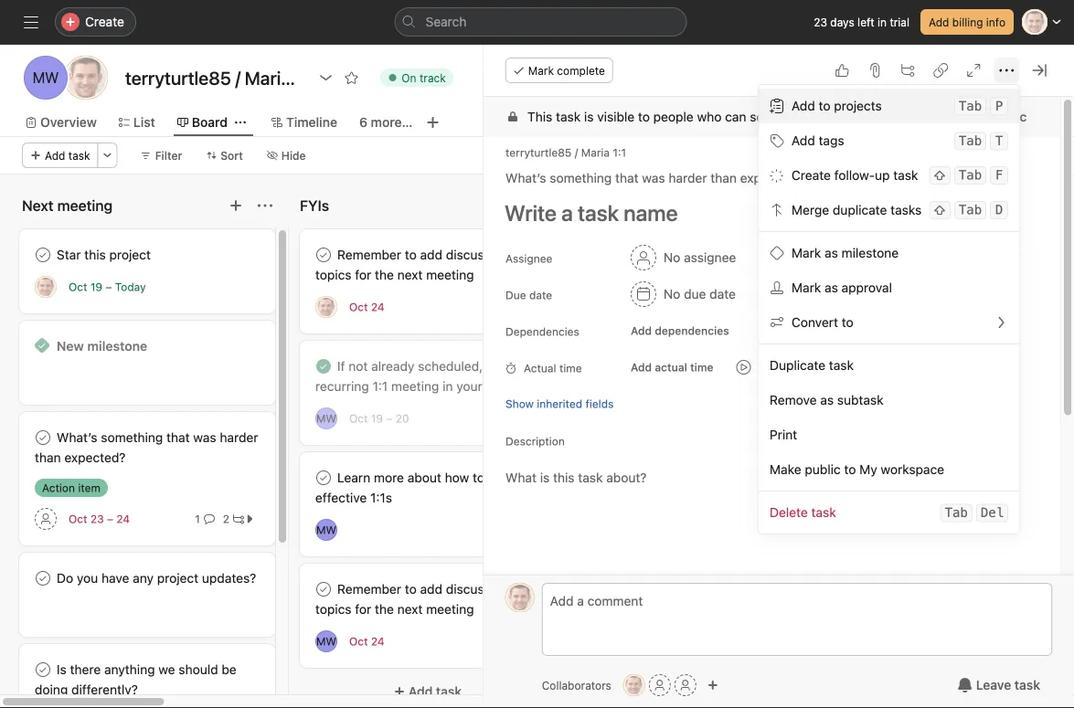 Task type: vqa. For each thing, say whether or not it's contained in the screenshot.
Timeline link
yes



Task type: describe. For each thing, give the bounding box(es) containing it.
convert to
[[792, 315, 854, 330]]

topics for tt
[[315, 267, 352, 283]]

time inside dropdown button
[[690, 361, 713, 374]]

not
[[349, 359, 368, 374]]

board link
[[177, 112, 228, 133]]

make for make public to my workspace
[[770, 462, 801, 477]]

– for project
[[106, 281, 112, 293]]

in inside if not already scheduled, set up a recurring 1:1 meeting in your calendar
[[443, 379, 453, 394]]

task inside main content
[[556, 109, 581, 124]]

oct 24 button for mw
[[349, 635, 385, 648]]

updates?
[[202, 571, 256, 586]]

expand sidebar image
[[24, 15, 38, 29]]

6
[[359, 115, 368, 130]]

today
[[115, 281, 146, 293]]

0 vertical spatial 23
[[814, 16, 827, 28]]

1 vertical spatial 24
[[116, 513, 130, 526]]

left
[[858, 16, 875, 28]]

task inside button
[[1015, 678, 1040, 693]]

0 likes. click to like this task image
[[835, 63, 849, 78]]

something inside what's something that was harder than expected?
[[101, 430, 163, 445]]

follow-
[[834, 168, 875, 183]]

main content containing this task is visible to people who can see its parent task.
[[483, 97, 1061, 709]]

collaborators
[[542, 679, 612, 692]]

p
[[995, 99, 1003, 114]]

show options image
[[318, 70, 333, 85]]

add for mw
[[420, 582, 443, 597]]

your
[[456, 379, 483, 394]]

make public button
[[942, 101, 1039, 133]]

6 more…
[[359, 115, 413, 130]]

was inside what's something that was harder than expected?
[[193, 430, 216, 445]]

completed milestone image
[[35, 338, 49, 353]]

public for make public to my workspace
[[805, 462, 841, 477]]

action
[[42, 482, 75, 495]]

task.
[[833, 109, 862, 124]]

harder inside main content
[[668, 171, 707, 186]]

terryturtle85 / maria 1:1 link
[[505, 146, 626, 159]]

⇧ for merge duplicate tasks
[[934, 203, 946, 218]]

duplicate task
[[770, 358, 854, 373]]

completed checkbox for if not already scheduled, set up a recurring 1:1 meeting in your calendar
[[313, 356, 335, 378]]

⇧ for create follow-up task
[[934, 168, 946, 183]]

add actual time button
[[622, 355, 722, 380]]

tab for del
[[945, 506, 968, 521]]

overview link
[[26, 112, 97, 133]]

0 horizontal spatial date
[[529, 289, 552, 302]]

new milestone
[[57, 339, 147, 354]]

oct for 24
[[69, 513, 87, 526]]

my
[[859, 462, 877, 477]]

remember for mw
[[337, 582, 401, 597]]

new
[[57, 339, 84, 354]]

for for tt
[[355, 267, 371, 283]]

completed checkbox for do you have any project updates?
[[32, 568, 54, 590]]

oct 19 – 20
[[349, 412, 409, 425]]

expected? inside main content
[[740, 171, 801, 186]]

on
[[402, 71, 417, 84]]

Completed milestone checkbox
[[35, 338, 49, 353]]

mw for if not already scheduled, set up a recurring 1:1 meeting in your calendar
[[316, 412, 337, 425]]

mark for mark as approval
[[792, 280, 821, 295]]

billing
[[953, 16, 983, 28]]

more…
[[371, 115, 413, 130]]

terryturtle85
[[505, 146, 572, 159]]

what's something that was harder than expected? link
[[505, 168, 801, 188]]

mark as approval
[[792, 280, 892, 295]]

tab left d
[[959, 203, 982, 218]]

track
[[420, 71, 446, 84]]

this
[[84, 247, 106, 262]]

mw for learn more about how to run effective 1:1s
[[316, 524, 337, 537]]

/
[[575, 146, 578, 159]]

up inside if not already scheduled, set up a recurring 1:1 meeting in your calendar
[[508, 359, 523, 374]]

add for tt
[[420, 247, 443, 262]]

1 horizontal spatial milestone
[[842, 245, 899, 261]]

1 vertical spatial what's
[[57, 430, 97, 445]]

approval
[[842, 280, 892, 295]]

show
[[505, 398, 534, 411]]

remember for tt
[[337, 247, 401, 262]]

learn more about how to run effective 1:1s
[[315, 470, 507, 506]]

0 vertical spatial project
[[109, 247, 151, 262]]

sort
[[221, 149, 243, 162]]

for for mw
[[355, 602, 371, 617]]

no for no due date
[[664, 287, 680, 302]]

as for subtask
[[820, 393, 834, 408]]

duplicate
[[770, 358, 826, 373]]

add to projects
[[792, 98, 882, 113]]

have
[[102, 571, 129, 586]]

Task Name text field
[[493, 192, 1039, 234]]

1 horizontal spatial up
[[875, 168, 890, 183]]

timeline link
[[272, 112, 337, 133]]

timeline
[[286, 115, 337, 130]]

add or remove collaborators image
[[708, 680, 719, 691]]

more actions for this task image
[[999, 63, 1014, 78]]

make for make public
[[954, 109, 986, 124]]

tab for p
[[959, 99, 982, 114]]

0 horizontal spatial harder
[[220, 430, 258, 445]]

oct 24 button for tt
[[349, 301, 385, 314]]

hide button
[[259, 143, 314, 168]]

– for already
[[386, 412, 393, 425]]

if not already scheduled, set up a recurring 1:1 meeting in your calendar
[[315, 359, 537, 394]]

20
[[396, 412, 409, 425]]

mark complete
[[528, 64, 605, 77]]

23 days left in trial
[[814, 16, 910, 28]]

add subtask image
[[901, 63, 915, 78]]

completed checkbox for learn more about how to run effective 1:1s
[[313, 467, 335, 489]]

list
[[133, 115, 155, 130]]

remember to add discussion topics for the next meeting for mw
[[315, 582, 508, 617]]

actual
[[524, 362, 556, 375]]

than inside what's something that was harder than expected?
[[35, 450, 61, 465]]

there
[[70, 662, 101, 678]]

add billing info
[[929, 16, 1006, 28]]

start timer
[[758, 361, 815, 374]]

fyis
[[300, 197, 329, 214]]

add inside add actual time dropdown button
[[631, 361, 652, 374]]

leave task
[[976, 678, 1040, 693]]

1 button
[[191, 510, 218, 528]]

no due date
[[664, 287, 736, 302]]

discussion for tt
[[446, 247, 508, 262]]

completed checkbox for star this project
[[32, 244, 54, 266]]

completed image for if not already scheduled, set up a recurring 1:1 meeting in your calendar
[[313, 356, 335, 378]]

inherited
[[537, 398, 582, 411]]

print
[[770, 427, 797, 443]]

dialog containing this task is visible to people who can see its parent task.
[[483, 45, 1074, 709]]

add to starred image
[[344, 70, 359, 85]]

1:1 inside main content
[[613, 146, 626, 159]]

sort button
[[198, 143, 251, 168]]

copy task link image
[[934, 63, 948, 78]]

remove
[[770, 393, 817, 408]]

mw button for if not already scheduled, set up a recurring 1:1 meeting in your calendar
[[315, 408, 337, 430]]

leave
[[976, 678, 1011, 693]]

0 horizontal spatial 23
[[90, 513, 104, 526]]

search
[[426, 14, 467, 29]]

date inside dropdown button
[[710, 287, 736, 302]]

completed checkbox for is there anything we should be doing differently?
[[32, 659, 54, 681]]

leave task button
[[946, 669, 1052, 702]]

any
[[133, 571, 154, 586]]

0 horizontal spatial expected?
[[64, 450, 126, 465]]

6 more… button
[[359, 112, 413, 133]]

completed checkbox for remember to add discussion topics for the next meeting
[[313, 579, 335, 601]]

learn
[[337, 470, 370, 486]]

add dependencies button
[[622, 318, 737, 344]]

is
[[584, 109, 594, 124]]

filter button
[[132, 143, 190, 168]]

tab for t
[[959, 133, 982, 149]]

search button
[[395, 7, 687, 37]]

due
[[684, 287, 706, 302]]

0 vertical spatial add task button
[[22, 143, 98, 168]]

next meeting
[[22, 197, 113, 214]]

show inherited fields
[[505, 398, 614, 411]]

full screen image
[[966, 63, 981, 78]]

completed checkbox for what's something that was harder than expected?
[[32, 427, 54, 449]]

oct 24 for tt
[[349, 301, 385, 314]]

add dependencies
[[631, 325, 729, 337]]

menu item containing add to projects
[[759, 89, 1019, 123]]

completed image for what's something that was harder than expected?
[[32, 427, 54, 449]]

del
[[981, 506, 1004, 521]]

1 vertical spatial add task button
[[300, 676, 556, 709]]

star
[[57, 247, 81, 262]]

we
[[158, 662, 175, 678]]

assignee
[[505, 252, 552, 265]]

something inside main content
[[550, 171, 612, 186]]

description
[[505, 435, 565, 448]]

0 horizontal spatial time
[[559, 362, 582, 375]]

completed checkbox for remember to add discussion topics for the next meeting
[[313, 244, 335, 266]]

2
[[223, 513, 229, 526]]



Task type: locate. For each thing, give the bounding box(es) containing it.
0 horizontal spatial something
[[101, 430, 163, 445]]

0 vertical spatial mw button
[[315, 408, 337, 430]]

that
[[615, 171, 638, 186], [166, 430, 190, 445]]

1 vertical spatial next
[[397, 602, 423, 617]]

list link
[[119, 112, 155, 133]]

0 vertical spatial no
[[664, 250, 680, 265]]

1 vertical spatial 1:1
[[373, 379, 388, 394]]

what's something that was harder than expected? down maria
[[505, 171, 801, 186]]

the for mw
[[375, 602, 394, 617]]

completed image
[[32, 244, 54, 266], [313, 244, 335, 266], [313, 579, 335, 601], [32, 659, 54, 681]]

harder down this task is visible to people who can see its parent task.
[[668, 171, 707, 186]]

1 vertical spatial –
[[386, 412, 393, 425]]

make
[[954, 109, 986, 124], [770, 462, 801, 477]]

timer
[[787, 361, 815, 374]]

2 vertical spatial mw button
[[315, 631, 337, 653]]

23
[[814, 16, 827, 28], [90, 513, 104, 526]]

24
[[371, 301, 385, 314], [116, 513, 130, 526], [371, 635, 385, 648]]

1 oct 24 button from the top
[[349, 301, 385, 314]]

oct for today
[[69, 281, 87, 293]]

1 horizontal spatial than
[[710, 171, 737, 186]]

completed image for do you have any project updates?
[[32, 568, 54, 590]]

next
[[397, 267, 423, 283], [397, 602, 423, 617]]

0 horizontal spatial make
[[770, 462, 801, 477]]

1 vertical spatial no
[[664, 287, 680, 302]]

19 for this
[[90, 281, 102, 293]]

project right 'any'
[[157, 571, 199, 586]]

completed checkbox left star
[[32, 244, 54, 266]]

Completed checkbox
[[32, 244, 54, 266], [313, 244, 335, 266], [313, 356, 335, 378], [32, 568, 54, 590]]

1 for from the top
[[355, 267, 371, 283]]

1 horizontal spatial 19
[[371, 412, 383, 425]]

1 horizontal spatial add task
[[409, 684, 462, 699]]

on track
[[402, 71, 446, 84]]

create for create
[[85, 14, 124, 29]]

2 discussion from the top
[[446, 582, 508, 597]]

actual time
[[524, 362, 582, 375]]

1 vertical spatial was
[[193, 430, 216, 445]]

make left p
[[954, 109, 986, 124]]

None text field
[[121, 61, 309, 94]]

2 oct 24 from the top
[[349, 635, 385, 648]]

than
[[710, 171, 737, 186], [35, 450, 61, 465]]

2 ⇧ from the top
[[934, 203, 946, 218]]

what's down the terryturtle85
[[505, 171, 546, 186]]

0 vertical spatial create
[[85, 14, 124, 29]]

1 horizontal spatial 23
[[814, 16, 827, 28]]

menu item
[[759, 89, 1019, 123]]

completed image up effective
[[313, 467, 335, 489]]

what's something that was harder than expected?
[[505, 171, 801, 186], [35, 430, 258, 465]]

next for mw
[[397, 602, 423, 617]]

1 vertical spatial remember
[[337, 582, 401, 597]]

to
[[819, 98, 831, 113], [638, 109, 650, 124], [405, 247, 417, 262], [842, 315, 854, 330], [844, 462, 856, 477], [473, 470, 485, 486], [405, 582, 417, 597]]

what's inside main content
[[505, 171, 546, 186]]

public up t on the top right
[[990, 109, 1027, 124]]

item
[[78, 482, 100, 495]]

1 horizontal spatial something
[[550, 171, 612, 186]]

mark for mark as milestone
[[792, 245, 821, 261]]

Completed checkbox
[[32, 427, 54, 449], [313, 467, 335, 489], [313, 579, 335, 601], [32, 659, 54, 681]]

2 topics from the top
[[315, 602, 352, 617]]

time right actual
[[559, 362, 582, 375]]

remove as subtask
[[770, 393, 884, 408]]

as left "subtask" at the bottom of the page
[[820, 393, 834, 408]]

meeting for tt
[[426, 267, 474, 283]]

that inside main content
[[615, 171, 638, 186]]

1 vertical spatial discussion
[[446, 582, 508, 597]]

dependencies
[[655, 325, 729, 337]]

1 vertical spatial 23
[[90, 513, 104, 526]]

mark up convert
[[792, 280, 821, 295]]

1 next from the top
[[397, 267, 423, 283]]

23 left days
[[814, 16, 827, 28]]

as for approval
[[825, 280, 838, 295]]

completed checkbox left if
[[313, 356, 335, 378]]

1 vertical spatial topics
[[315, 602, 352, 617]]

1 vertical spatial ⇧
[[934, 203, 946, 218]]

0 vertical spatial meeting
[[426, 267, 474, 283]]

0 vertical spatial add
[[420, 247, 443, 262]]

mark left 'complete'
[[528, 64, 554, 77]]

the for tt
[[375, 267, 394, 283]]

1 horizontal spatial in
[[878, 16, 887, 28]]

1 horizontal spatial project
[[157, 571, 199, 586]]

0 vertical spatial public
[[990, 109, 1027, 124]]

0 vertical spatial –
[[106, 281, 112, 293]]

1 horizontal spatial add task button
[[300, 676, 556, 709]]

visible
[[597, 109, 634, 124]]

1:1 down the already
[[373, 379, 388, 394]]

who
[[697, 109, 722, 124]]

1 horizontal spatial date
[[710, 287, 736, 302]]

was down the people
[[642, 171, 665, 186]]

create follow-up task
[[792, 168, 918, 183]]

– left 20
[[386, 412, 393, 425]]

was inside main content
[[642, 171, 665, 186]]

1 vertical spatial oct 24 button
[[349, 635, 385, 648]]

assignee
[[684, 250, 736, 265]]

something up 'oct 23 – 24'
[[101, 430, 163, 445]]

its
[[774, 109, 788, 124]]

delete
[[770, 505, 808, 520]]

24 for mw
[[371, 635, 385, 648]]

tab left del
[[945, 506, 968, 521]]

close details image
[[1032, 63, 1047, 78]]

1 vertical spatial make
[[770, 462, 801, 477]]

1 no from the top
[[664, 250, 680, 265]]

as left the 'approval'
[[825, 280, 838, 295]]

1 horizontal spatial time
[[690, 361, 713, 374]]

0 vertical spatial the
[[375, 267, 394, 283]]

1 vertical spatial meeting
[[391, 379, 439, 394]]

⇧ left f on the top right of the page
[[934, 168, 946, 183]]

more
[[374, 470, 404, 486]]

0 horizontal spatial milestone
[[87, 339, 147, 354]]

oct 24
[[349, 301, 385, 314], [349, 635, 385, 648]]

make down print
[[770, 462, 801, 477]]

1 vertical spatial add
[[420, 582, 443, 597]]

oct for 20
[[349, 412, 368, 425]]

1 vertical spatial milestone
[[87, 339, 147, 354]]

0 vertical spatial expected?
[[740, 171, 801, 186]]

1 vertical spatial mw button
[[315, 519, 337, 541]]

0 vertical spatial next
[[397, 267, 423, 283]]

more section actions image
[[258, 198, 272, 213]]

what's up action item in the bottom left of the page
[[57, 430, 97, 445]]

1 vertical spatial the
[[375, 602, 394, 617]]

tab left t on the top right
[[959, 133, 982, 149]]

0 horizontal spatial 1:1
[[373, 379, 388, 394]]

to inside learn more about how to run effective 1:1s
[[473, 470, 485, 486]]

expected? up task name text field
[[740, 171, 801, 186]]

mw button for learn more about how to run effective 1:1s
[[315, 519, 337, 541]]

public for make public
[[990, 109, 1027, 124]]

– left 'today'
[[106, 281, 112, 293]]

expected? up the item
[[64, 450, 126, 465]]

maria
[[581, 146, 610, 159]]

1 vertical spatial 19
[[371, 412, 383, 425]]

2 vertical spatial as
[[820, 393, 834, 408]]

in down scheduled,
[[443, 379, 453, 394]]

is there anything we should be doing differently?
[[35, 662, 237, 698]]

time right actual in the bottom of the page
[[690, 361, 713, 374]]

0 horizontal spatial 19
[[90, 281, 102, 293]]

filter
[[155, 149, 182, 162]]

oct 24 for mw
[[349, 635, 385, 648]]

0 vertical spatial something
[[550, 171, 612, 186]]

2 remember from the top
[[337, 582, 401, 597]]

no inside no assignee dropdown button
[[664, 250, 680, 265]]

do you have any project updates?
[[57, 571, 256, 586]]

no left assignee
[[664, 250, 680, 265]]

0 vertical spatial 1:1
[[613, 146, 626, 159]]

what's something that was harder than expected? up the item
[[35, 430, 258, 465]]

0 horizontal spatial add task button
[[22, 143, 98, 168]]

19 down this
[[90, 281, 102, 293]]

subtask
[[837, 393, 884, 408]]

0 vertical spatial 19
[[90, 281, 102, 293]]

⇧ right tasks
[[934, 203, 946, 218]]

2 vertical spatial –
[[107, 513, 113, 526]]

2 oct 24 button from the top
[[349, 635, 385, 648]]

more actions image
[[102, 150, 113, 161]]

0 horizontal spatial project
[[109, 247, 151, 262]]

24 for tt
[[371, 301, 385, 314]]

next for tt
[[397, 267, 423, 283]]

was
[[642, 171, 665, 186], [193, 430, 216, 445]]

merge
[[792, 203, 829, 218]]

something down /
[[550, 171, 612, 186]]

0 vertical spatial oct 24
[[349, 301, 385, 314]]

no due date button
[[622, 278, 744, 311]]

meeting inside if not already scheduled, set up a recurring 1:1 meeting in your calendar
[[391, 379, 439, 394]]

add task image
[[229, 198, 243, 213]]

add task
[[45, 149, 90, 162], [409, 684, 462, 699]]

up
[[875, 168, 890, 183], [508, 359, 523, 374]]

0 vertical spatial up
[[875, 168, 890, 183]]

1
[[195, 513, 200, 526]]

0 vertical spatial was
[[642, 171, 665, 186]]

19
[[90, 281, 102, 293], [371, 412, 383, 425]]

completed image up action
[[32, 427, 54, 449]]

2 button
[[218, 510, 260, 528]]

tab left f on the top right of the page
[[959, 168, 982, 183]]

add task for bottom add task button
[[409, 684, 462, 699]]

tasks
[[891, 203, 922, 218]]

convert
[[792, 315, 838, 330]]

tab left p
[[959, 99, 982, 114]]

days
[[831, 16, 855, 28]]

1 remember from the top
[[337, 247, 401, 262]]

3 mw button from the top
[[315, 631, 337, 653]]

1 horizontal spatial what's
[[505, 171, 546, 186]]

no assignee
[[664, 250, 736, 265]]

1 ⇧ from the top
[[934, 168, 946, 183]]

create up the merge
[[792, 168, 831, 183]]

than up task name text field
[[710, 171, 737, 186]]

recurring
[[315, 379, 369, 394]]

dialog
[[483, 45, 1074, 709]]

start timer button
[[729, 355, 822, 380]]

no left due
[[664, 287, 680, 302]]

up up duplicate
[[875, 168, 890, 183]]

1 vertical spatial something
[[101, 430, 163, 445]]

create for create follow-up task
[[792, 168, 831, 183]]

23 down the item
[[90, 513, 104, 526]]

no inside no due date dropdown button
[[664, 287, 680, 302]]

0 horizontal spatial was
[[193, 430, 216, 445]]

1:1 inside if not already scheduled, set up a recurring 1:1 meeting in your calendar
[[373, 379, 388, 394]]

public left my
[[805, 462, 841, 477]]

0 vertical spatial oct 24 button
[[349, 301, 385, 314]]

search list box
[[395, 7, 687, 37]]

effective
[[315, 491, 367, 506]]

0 vertical spatial topics
[[315, 267, 352, 283]]

mw for remember to add discussion topics for the next meeting
[[316, 635, 337, 648]]

you
[[77, 571, 98, 586]]

terryturtle85 / maria 1:1
[[505, 146, 626, 159]]

1 topics from the top
[[315, 267, 352, 283]]

public inside button
[[990, 109, 1027, 124]]

was up 1 button
[[193, 430, 216, 445]]

0 horizontal spatial public
[[805, 462, 841, 477]]

add task for the topmost add task button
[[45, 149, 90, 162]]

1 vertical spatial than
[[35, 450, 61, 465]]

people
[[653, 109, 693, 124]]

1 vertical spatial as
[[825, 280, 838, 295]]

mark inside button
[[528, 64, 554, 77]]

add tags
[[792, 133, 844, 148]]

1 horizontal spatial expected?
[[740, 171, 801, 186]]

0 horizontal spatial add task
[[45, 149, 90, 162]]

duplicate
[[833, 203, 887, 218]]

completed checkbox down fyis
[[313, 244, 335, 266]]

19 for not
[[371, 412, 383, 425]]

be
[[222, 662, 237, 678]]

trial
[[890, 16, 910, 28]]

what's something that was harder than expected? inside main content
[[505, 171, 801, 186]]

0 horizontal spatial what's something that was harder than expected?
[[35, 430, 258, 465]]

create right 'expand sidebar' icon
[[85, 14, 124, 29]]

create button
[[55, 7, 136, 37]]

1 vertical spatial oct 24
[[349, 635, 385, 648]]

attachments: add a file to this task, image
[[868, 63, 882, 78]]

1 remember to add discussion topics for the next meeting from the top
[[315, 247, 508, 283]]

– up have
[[107, 513, 113, 526]]

show inherited fields button
[[505, 396, 614, 412]]

in right "left"
[[878, 16, 887, 28]]

workspace
[[881, 462, 944, 477]]

0 vertical spatial make
[[954, 109, 986, 124]]

1 horizontal spatial what's something that was harder than expected?
[[505, 171, 801, 186]]

doing
[[35, 683, 68, 698]]

completed checkbox left do
[[32, 568, 54, 590]]

0 vertical spatial ⇧
[[934, 168, 946, 183]]

remember to add discussion topics for the next meeting for tt
[[315, 247, 508, 283]]

2 vertical spatial mark
[[792, 280, 821, 295]]

anything
[[104, 662, 155, 678]]

1 vertical spatial harder
[[220, 430, 258, 445]]

mark down the merge
[[792, 245, 821, 261]]

1 add from the top
[[420, 247, 443, 262]]

no for no assignee
[[664, 250, 680, 265]]

milestone up the 'approval'
[[842, 245, 899, 261]]

can
[[725, 109, 746, 124]]

set
[[486, 359, 505, 374]]

main content
[[483, 97, 1061, 709]]

add inside add billing info button
[[929, 16, 949, 28]]

2 no from the top
[[664, 287, 680, 302]]

0 vertical spatial what's something that was harder than expected?
[[505, 171, 801, 186]]

1 vertical spatial what's something that was harder than expected?
[[35, 430, 258, 465]]

1 vertical spatial that
[[166, 430, 190, 445]]

add tab image
[[426, 115, 440, 130]]

than up action
[[35, 450, 61, 465]]

1 mw button from the top
[[315, 408, 337, 430]]

mw button for remember to add discussion topics for the next meeting
[[315, 631, 337, 653]]

tab actions image
[[235, 117, 246, 128]]

0 vertical spatial what's
[[505, 171, 546, 186]]

meeting for mw
[[426, 602, 474, 617]]

1 the from the top
[[375, 267, 394, 283]]

1 horizontal spatial 1:1
[[613, 146, 626, 159]]

than inside main content
[[710, 171, 737, 186]]

board
[[192, 115, 228, 130]]

2 the from the top
[[375, 602, 394, 617]]

make inside button
[[954, 109, 986, 124]]

1:1 right maria
[[613, 146, 626, 159]]

oct 23 – 24
[[69, 513, 130, 526]]

completed image for learn more about how to run effective 1:1s
[[313, 467, 335, 489]]

milestone
[[842, 245, 899, 261], [87, 339, 147, 354]]

as up mark as approval
[[825, 245, 838, 261]]

2 add from the top
[[420, 582, 443, 597]]

dependencies
[[505, 325, 579, 338]]

fields
[[585, 398, 614, 411]]

0 vertical spatial for
[[355, 267, 371, 283]]

0 vertical spatial in
[[878, 16, 887, 28]]

2 for from the top
[[355, 602, 371, 617]]

tab
[[959, 99, 982, 114], [959, 133, 982, 149], [959, 168, 982, 183], [959, 203, 982, 218], [945, 506, 968, 521]]

discussion for mw
[[446, 582, 508, 597]]

completed image left if
[[313, 356, 335, 378]]

0 horizontal spatial than
[[35, 450, 61, 465]]

mark for mark complete
[[528, 64, 554, 77]]

add actual time
[[631, 361, 713, 374]]

if
[[337, 359, 345, 374]]

add task button
[[22, 143, 98, 168], [300, 676, 556, 709]]

0 vertical spatial 24
[[371, 301, 385, 314]]

0 vertical spatial milestone
[[842, 245, 899, 261]]

milestone right new
[[87, 339, 147, 354]]

1 discussion from the top
[[446, 247, 508, 262]]

due date
[[505, 289, 552, 302]]

as for milestone
[[825, 245, 838, 261]]

t
[[995, 133, 1003, 149]]

1 horizontal spatial create
[[792, 168, 831, 183]]

2 next from the top
[[397, 602, 423, 617]]

public
[[990, 109, 1027, 124], [805, 462, 841, 477]]

completed image
[[313, 356, 335, 378], [32, 427, 54, 449], [313, 467, 335, 489], [32, 568, 54, 590]]

create inside dropdown button
[[85, 14, 124, 29]]

0 horizontal spatial up
[[508, 359, 523, 374]]

topics for mw
[[315, 602, 352, 617]]

0 vertical spatial remember
[[337, 247, 401, 262]]

1 horizontal spatial harder
[[668, 171, 707, 186]]

0 horizontal spatial that
[[166, 430, 190, 445]]

1 vertical spatial add task
[[409, 684, 462, 699]]

harder up 2 button
[[220, 430, 258, 445]]

2 remember to add discussion topics for the next meeting from the top
[[315, 582, 508, 617]]

oct 24 button
[[349, 301, 385, 314], [349, 635, 385, 648]]

up left a
[[508, 359, 523, 374]]

1 vertical spatial project
[[157, 571, 199, 586]]

1 vertical spatial mark
[[792, 245, 821, 261]]

1 oct 24 from the top
[[349, 301, 385, 314]]

1 vertical spatial in
[[443, 379, 453, 394]]

d
[[995, 203, 1003, 218]]

tags
[[819, 133, 844, 148]]

1 vertical spatial expected?
[[64, 450, 126, 465]]

project up 'today'
[[109, 247, 151, 262]]

19 left 20
[[371, 412, 383, 425]]

no
[[664, 250, 680, 265], [664, 287, 680, 302]]

2 mw button from the top
[[315, 519, 337, 541]]

add inside the add dependencies button
[[631, 325, 652, 337]]

completed image left do
[[32, 568, 54, 590]]



